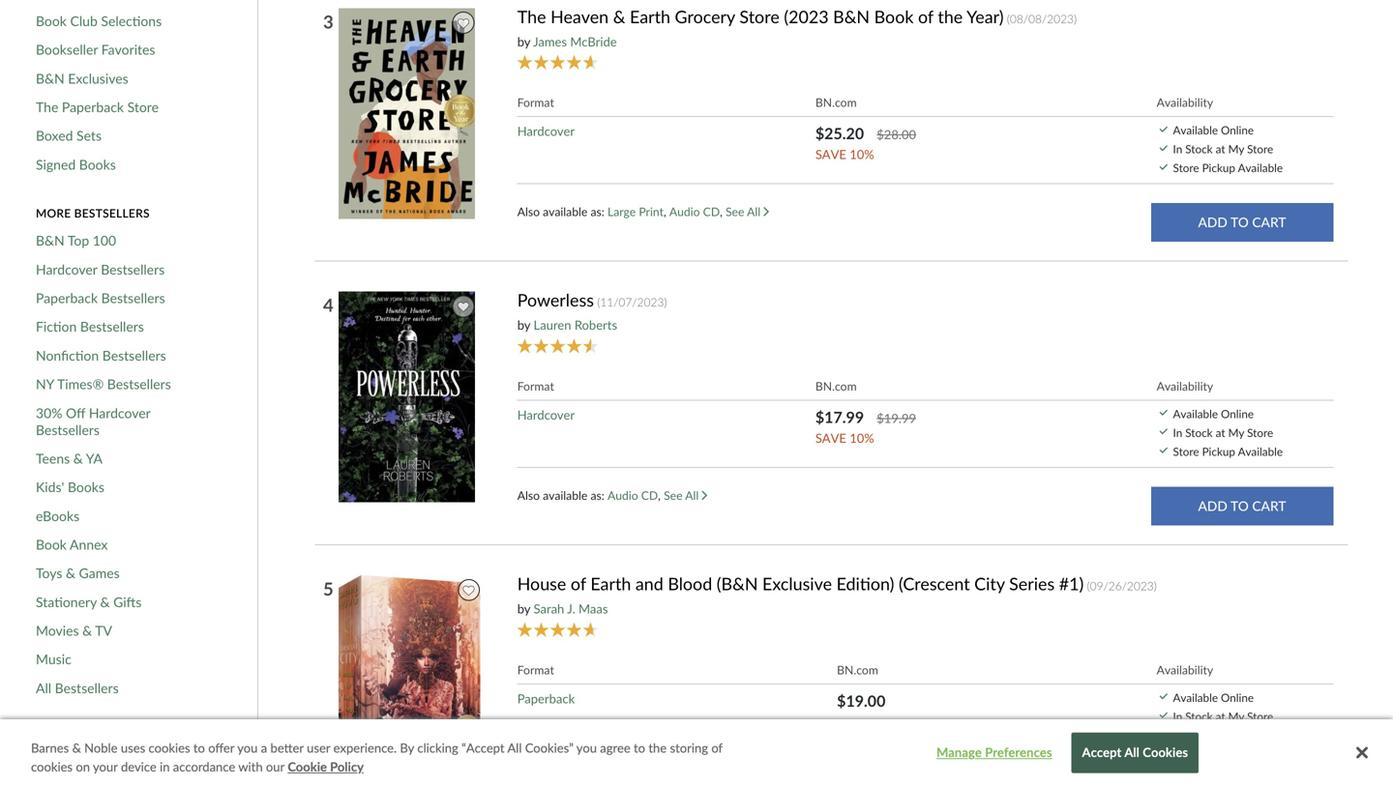 Task type: locate. For each thing, give the bounding box(es) containing it.
pickup
[[1202, 161, 1235, 175], [1202, 445, 1235, 459], [1202, 729, 1235, 742]]

hardcover down "b&n top 100" link
[[36, 261, 97, 278]]

0 vertical spatial by
[[517, 34, 530, 49]]

as: for audio
[[591, 488, 605, 502]]

1 vertical spatial of
[[571, 574, 586, 595]]

1 vertical spatial format
[[517, 379, 554, 393]]

the paperback store
[[36, 99, 159, 115]]

available
[[1173, 123, 1218, 137], [1238, 161, 1283, 175], [1173, 407, 1218, 421], [1238, 445, 1283, 459], [1173, 691, 1218, 705], [1238, 729, 1283, 742]]

1 horizontal spatial cd
[[703, 205, 720, 219]]

save
[[816, 147, 846, 162], [816, 430, 846, 446]]

2 store pickup available from the top
[[1173, 445, 1283, 459]]

bestsellers up ny times® bestsellers
[[102, 347, 166, 364]]

hardcover inside the 30% off hardcover bestsellers
[[89, 405, 150, 421]]

2 horizontal spatial ,
[[720, 205, 723, 219]]

0 vertical spatial 10%
[[850, 147, 874, 162]]

1 at from the top
[[1216, 142, 1225, 156]]

3 availability from the top
[[1157, 663, 1213, 677]]

2 stock from the top
[[1185, 426, 1213, 440]]

audio cd link right print
[[669, 205, 720, 219]]

games
[[79, 565, 120, 582]]

james
[[533, 34, 567, 49]]

2 availability from the top
[[1157, 379, 1213, 393]]

stock
[[1185, 142, 1213, 156], [1185, 426, 1213, 440], [1185, 710, 1213, 723]]

by for 3
[[517, 34, 530, 49]]

2 also from the top
[[517, 488, 540, 502]]

see all link
[[726, 205, 769, 219], [664, 488, 707, 502]]

you left agree
[[576, 741, 597, 756]]

1 horizontal spatial see all link
[[726, 205, 769, 219]]

0 vertical spatial store pickup available
[[1173, 161, 1283, 175]]

the up boxed
[[36, 99, 58, 115]]

$25.20
[[816, 124, 864, 143]]

& for games
[[66, 565, 75, 582]]

accordance
[[173, 759, 235, 775]]

all inside button
[[1125, 745, 1140, 761]]

hardcover down the lauren
[[517, 407, 575, 423]]

availability for 5
[[1157, 663, 1213, 677]]

at for 5
[[1216, 710, 1225, 723]]

format up paperback link on the left of the page
[[517, 663, 554, 677]]

1 in stock at my store from the top
[[1173, 142, 1273, 156]]

gifts
[[113, 594, 142, 610]]

0 vertical spatial also
[[517, 205, 540, 219]]

check image
[[1160, 127, 1168, 133], [1160, 164, 1168, 170], [1160, 429, 1168, 435], [1160, 694, 1168, 700], [1160, 732, 1168, 738]]

as:
[[591, 205, 605, 219], [591, 488, 605, 502]]

by left the lauren
[[517, 318, 530, 333]]

books down the sets
[[79, 156, 116, 173]]

subjects
[[36, 730, 93, 744]]

2 to from the left
[[634, 741, 645, 756]]

signed books link
[[36, 156, 116, 173]]

3 available online from the top
[[1173, 691, 1254, 705]]

toys & games
[[36, 565, 120, 582]]

0 vertical spatial cd
[[703, 205, 720, 219]]

also up powerless
[[517, 205, 540, 219]]

& inside barnes & noble uses cookies to offer you a better user experience. by clicking "accept all cookies" you agree to the storing of cookies on your device in accordance with our
[[72, 741, 81, 756]]

2 online from the top
[[1221, 407, 1254, 421]]

2 available online from the top
[[1173, 407, 1254, 421]]

pickup for 3
[[1202, 161, 1235, 175]]

see all link right print
[[726, 205, 769, 219]]

audio left right image
[[608, 488, 638, 502]]

exclusive
[[762, 574, 832, 595]]

save down the $17.99 link
[[816, 430, 846, 446]]

book up toys
[[36, 536, 67, 553]]

2 vertical spatial pickup
[[1202, 729, 1235, 742]]

by inside the house of earth and blood (b&n exclusive edition) (crescent city series #1) (09/26/2023) by sarah j. maas
[[517, 601, 530, 617]]

0 horizontal spatial to
[[193, 741, 205, 756]]

of left year)
[[918, 6, 933, 27]]

earth inside the heaven & earth grocery store (2023 b&n book of the year) (08/08/2023) by james mcbride
[[630, 6, 670, 27]]

0 vertical spatial in
[[1173, 142, 1182, 156]]

1 horizontal spatial the
[[938, 6, 963, 27]]

also up house at bottom
[[517, 488, 540, 502]]

books down ya
[[68, 479, 104, 495]]

1 vertical spatial in stock at my store
[[1173, 426, 1273, 440]]

0 vertical spatial available online
[[1173, 123, 1254, 137]]

1 horizontal spatial see
[[726, 205, 744, 219]]

available online for 4
[[1173, 407, 1254, 421]]

the up james
[[517, 6, 546, 27]]

bestsellers for more bestsellers
[[74, 206, 150, 220]]

0 horizontal spatial the
[[36, 99, 58, 115]]

save down "$25.20" 'link'
[[816, 147, 846, 162]]

1 vertical spatial my store
[[1228, 426, 1273, 440]]

audio right print
[[669, 205, 700, 219]]

ebooks
[[36, 508, 80, 524]]

save inside $28.00 save 10%
[[816, 147, 846, 162]]

0 vertical spatial paperback
[[62, 99, 124, 115]]

1 vertical spatial online
[[1221, 407, 1254, 421]]

2 vertical spatial store pickup available
[[1173, 729, 1283, 742]]

store pickup available for 3
[[1173, 161, 1283, 175]]

1 my store from the top
[[1228, 142, 1273, 156]]

available online for 3
[[1173, 123, 1254, 137]]

all right "accept
[[507, 741, 522, 756]]

privacy alert dialog
[[0, 720, 1393, 787]]

& inside toys & games link
[[66, 565, 75, 582]]

audio cd link left right image
[[608, 488, 658, 502]]

1 vertical spatial hardcover link
[[517, 407, 575, 423]]

hardcover for hardcover bestsellers
[[36, 261, 97, 278]]

my store for 4
[[1228, 426, 1273, 440]]

1 online from the top
[[1221, 123, 1254, 137]]

see all
[[726, 205, 764, 219], [664, 488, 702, 502]]

right image
[[702, 490, 707, 501]]

available
[[543, 205, 588, 219], [543, 488, 588, 502]]

,
[[664, 205, 666, 219], [720, 205, 723, 219], [658, 488, 661, 502]]

1 save from the top
[[816, 147, 846, 162]]

powerless link
[[517, 290, 594, 312]]

0 vertical spatial see all link
[[726, 205, 769, 219]]

, left right icon
[[720, 205, 723, 219]]

movies & tv
[[36, 623, 112, 639]]

book inside the heaven & earth grocery store (2023 b&n book of the year) (08/08/2023) by james mcbride
[[874, 6, 914, 27]]

by inside powerless (11/07/2023) by lauren roberts
[[517, 318, 530, 333]]

all down music link
[[36, 680, 51, 696]]

the left year)
[[938, 6, 963, 27]]

format for 5
[[517, 663, 554, 677]]

b&n right (2023
[[833, 6, 870, 27]]

at for 4
[[1216, 426, 1225, 440]]

0 vertical spatial stock
[[1185, 142, 1213, 156]]

see left right image
[[664, 488, 683, 502]]

& inside 'movies & tv' link
[[82, 623, 92, 639]]

2 vertical spatial paperback
[[517, 691, 575, 707]]

bn.com up $19.00 link
[[837, 663, 878, 677]]

in
[[160, 759, 170, 775]]

format down the lauren
[[517, 379, 554, 393]]

music link
[[36, 651, 71, 668]]

house of earth and blood (b&n exclusive edition) (crescent city series #1) (09/26/2023) by sarah j. maas
[[517, 574, 1157, 617]]

3 by from the top
[[517, 601, 530, 617]]

by
[[517, 34, 530, 49], [517, 318, 530, 333], [517, 601, 530, 617]]

you left a
[[237, 741, 258, 756]]

1 you from the left
[[237, 741, 258, 756]]

format for 4
[[517, 379, 554, 393]]

earth up maas
[[591, 574, 631, 595]]

cd left right icon
[[703, 205, 720, 219]]

& right toys
[[66, 565, 75, 582]]

the inside the heaven & earth grocery store (2023 b&n book of the year) (08/08/2023) by james mcbride
[[938, 6, 963, 27]]

1 pickup from the top
[[1202, 161, 1235, 175]]

art, architecture & photography link
[[36, 756, 196, 787]]

& up mcbride at the top of the page
[[613, 6, 625, 27]]

3 in stock at my store from the top
[[1173, 710, 1273, 723]]

0 vertical spatial hardcover link
[[517, 123, 575, 139]]

10% down $25.20
[[850, 147, 874, 162]]

1 hardcover link from the top
[[517, 123, 575, 139]]

1 horizontal spatial you
[[576, 741, 597, 756]]

b&n
[[833, 6, 870, 27], [36, 70, 65, 86], [36, 232, 65, 249]]

1 10% from the top
[[850, 147, 874, 162]]

1 horizontal spatial cookies
[[149, 741, 190, 756]]

store for 5
[[1173, 729, 1199, 742]]

2 in from the top
[[1173, 426, 1182, 440]]

kids' books link
[[36, 479, 104, 496]]

paperback bestsellers link
[[36, 290, 165, 307]]

2 hardcover link from the top
[[517, 407, 575, 423]]

$28.00 save 10%
[[816, 127, 916, 162]]

2 vertical spatial online
[[1221, 691, 1254, 705]]

0 horizontal spatial you
[[237, 741, 258, 756]]

1 vertical spatial at
[[1216, 426, 1225, 440]]

book left the club
[[36, 13, 67, 29]]

bn.com up $25.20
[[816, 95, 857, 109]]

2 available from the top
[[543, 488, 588, 502]]

bestsellers down hardcover bestsellers link
[[101, 290, 165, 306]]

0 vertical spatial save
[[816, 147, 846, 162]]

bestsellers down 100
[[101, 261, 165, 278]]

3 format from the top
[[517, 663, 554, 677]]

1 vertical spatial b&n
[[36, 70, 65, 86]]

0 vertical spatial as:
[[591, 205, 605, 219]]

books inside 'link'
[[68, 479, 104, 495]]

in stock at my store for 5
[[1173, 710, 1273, 723]]

see all for right image
[[664, 488, 702, 502]]

cookies down barnes
[[31, 759, 73, 775]]

1 vertical spatial the
[[649, 741, 667, 756]]

1 available online from the top
[[1173, 123, 1254, 137]]

1 format from the top
[[517, 95, 554, 109]]

& left ya
[[73, 450, 83, 467]]

0 horizontal spatial ,
[[658, 488, 661, 502]]

& for ya
[[73, 450, 83, 467]]

fiction bestsellers link
[[36, 319, 144, 335]]

2 vertical spatial my store
[[1228, 710, 1273, 723]]

30% off hardcover bestsellers
[[36, 405, 150, 438]]

store
[[740, 6, 780, 27], [127, 99, 159, 115], [1173, 161, 1199, 175], [1173, 445, 1199, 459], [1173, 729, 1199, 742]]

0 vertical spatial of
[[918, 6, 933, 27]]

powerless
[[517, 290, 594, 311]]

1 in from the top
[[1173, 142, 1182, 156]]

3 check image from the top
[[1160, 429, 1168, 435]]

10%
[[850, 147, 874, 162], [850, 430, 874, 446]]

by inside the heaven & earth grocery store (2023 b&n book of the year) (08/08/2023) by james mcbride
[[517, 34, 530, 49]]

availability for 3
[[1157, 95, 1213, 109]]

2 vertical spatial in stock at my store
[[1173, 710, 1273, 723]]

10% inside $28.00 save 10%
[[850, 147, 874, 162]]

accept
[[1082, 745, 1122, 761]]

boxed sets
[[36, 127, 102, 144]]

in for 3
[[1173, 142, 1182, 156]]

hardcover link down james
[[517, 123, 575, 139]]

bestsellers up 30% off hardcover bestsellers link
[[107, 376, 171, 392]]

& left gifts
[[100, 594, 110, 610]]

0 vertical spatial online
[[1221, 123, 1254, 137]]

bestsellers for nonfiction bestsellers
[[102, 347, 166, 364]]

0 horizontal spatial of
[[571, 574, 586, 595]]

see all link up blood
[[664, 488, 707, 502]]

annex
[[70, 536, 108, 553]]

1 vertical spatial pickup
[[1202, 445, 1235, 459]]

1 horizontal spatial to
[[634, 741, 645, 756]]

large print link
[[608, 205, 664, 219]]

in stock at my store for 4
[[1173, 426, 1273, 440]]

bestsellers inside 'link'
[[80, 319, 144, 335]]

to up "accordance"
[[193, 741, 205, 756]]

online for 5
[[1221, 691, 1254, 705]]

3 my store from the top
[[1228, 710, 1273, 723]]

save for 3
[[816, 147, 846, 162]]

1 available from the top
[[543, 205, 588, 219]]

1 vertical spatial bn.com
[[816, 379, 857, 393]]

hardcover down ny times® bestsellers link
[[89, 405, 150, 421]]

3 store pickup available from the top
[[1173, 729, 1283, 742]]

see all right print
[[726, 205, 764, 219]]

stationery & gifts
[[36, 594, 142, 610]]

0 horizontal spatial see all link
[[664, 488, 707, 502]]

0 horizontal spatial see
[[664, 488, 683, 502]]

hardcover link for 3
[[517, 123, 575, 139]]

book right (2023
[[874, 6, 914, 27]]

bestsellers down music link
[[55, 680, 119, 696]]

cd left right image
[[641, 488, 658, 502]]

2 at from the top
[[1216, 426, 1225, 440]]

book for book annex
[[36, 536, 67, 553]]

book for book club selections
[[36, 13, 67, 29]]

bestsellers for paperback bestsellers
[[101, 290, 165, 306]]

books for signed books
[[79, 156, 116, 173]]

online for 4
[[1221, 407, 1254, 421]]

1 check image from the top
[[1160, 127, 1168, 133]]

see all for right icon
[[726, 205, 764, 219]]

the
[[517, 6, 546, 27], [36, 99, 58, 115]]

paperback up cookies"
[[517, 691, 575, 707]]

manage preferences button
[[934, 734, 1055, 772]]

0 horizontal spatial audio cd link
[[608, 488, 658, 502]]

0 vertical spatial see all
[[726, 205, 764, 219]]

1 horizontal spatial of
[[711, 741, 723, 756]]

2 pickup from the top
[[1202, 445, 1235, 459]]

to right agree
[[634, 741, 645, 756]]

signed books
[[36, 156, 116, 173]]

1 vertical spatial by
[[517, 318, 530, 333]]

grocery
[[675, 6, 735, 27]]

by left james
[[517, 34, 530, 49]]

3 online from the top
[[1221, 691, 1254, 705]]

2 vertical spatial at
[[1216, 710, 1225, 723]]

3 pickup from the top
[[1202, 729, 1235, 742]]

1 horizontal spatial audio cd link
[[669, 205, 720, 219]]

1 vertical spatial see
[[664, 488, 683, 502]]

2 vertical spatial format
[[517, 663, 554, 677]]

1 store pickup available from the top
[[1173, 161, 1283, 175]]

by left sarah
[[517, 601, 530, 617]]

, for print
[[664, 205, 666, 219]]

1 vertical spatial see all link
[[664, 488, 707, 502]]

see all up blood
[[664, 488, 702, 502]]

save inside $19.99 save 10%
[[816, 430, 846, 446]]

of
[[918, 6, 933, 27], [571, 574, 586, 595], [711, 741, 723, 756]]

1 vertical spatial save
[[816, 430, 846, 446]]

agree
[[600, 741, 631, 756]]

2 vertical spatial b&n
[[36, 232, 65, 249]]

in stock at my store for 3
[[1173, 142, 1273, 156]]

2 vertical spatial of
[[711, 741, 723, 756]]

paperback up fiction
[[36, 290, 98, 306]]

3 stock from the top
[[1185, 710, 1213, 723]]

mcbride
[[570, 34, 617, 49]]

store for 4
[[1173, 445, 1199, 459]]

bestsellers down paperback bestsellers link
[[80, 319, 144, 335]]

1 as: from the top
[[591, 205, 605, 219]]

house of earth and blood (b&n exclusive edition) (crescent city series #1) image
[[338, 575, 485, 787]]

1 vertical spatial available online
[[1173, 407, 1254, 421]]

0 vertical spatial see
[[726, 205, 744, 219]]

online for 3
[[1221, 123, 1254, 137]]

3 check image from the top
[[1160, 448, 1168, 454]]

of right storing
[[711, 741, 723, 756]]

barnes
[[31, 741, 69, 756]]

0 vertical spatial available
[[543, 205, 588, 219]]

& for noble
[[72, 741, 81, 756]]

, left right image
[[658, 488, 661, 502]]

1 vertical spatial audio
[[608, 488, 638, 502]]

& down uses
[[138, 756, 148, 773]]

0 horizontal spatial the
[[649, 741, 667, 756]]

4 check image from the top
[[1160, 694, 1168, 700]]

year)
[[967, 6, 1004, 27]]

0 vertical spatial format
[[517, 95, 554, 109]]

0 vertical spatial audio cd link
[[669, 205, 720, 219]]

0 vertical spatial bn.com
[[816, 95, 857, 109]]

b&n exclusives link
[[36, 70, 128, 87]]

paperback up the sets
[[62, 99, 124, 115]]

hardcover link down the lauren
[[517, 407, 575, 423]]

b&n down more
[[36, 232, 65, 249]]

1 horizontal spatial audio
[[669, 205, 700, 219]]

0 vertical spatial the
[[938, 6, 963, 27]]

favorites
[[101, 41, 155, 58]]

my store for 5
[[1228, 710, 1273, 723]]

check image
[[1160, 145, 1168, 151], [1160, 410, 1168, 416], [1160, 448, 1168, 454], [1160, 713, 1168, 719]]

of inside barnes & noble uses cookies to offer you a better user experience. by clicking "accept all cookies" you agree to the storing of cookies on your device in accordance with our
[[711, 741, 723, 756]]

1 horizontal spatial ,
[[664, 205, 666, 219]]

None submit
[[1151, 203, 1333, 242], [1151, 487, 1333, 526], [1151, 771, 1333, 787], [1151, 203, 1333, 242], [1151, 487, 1333, 526], [1151, 771, 1333, 787]]

10% down $17.99 at the right bottom of page
[[850, 430, 874, 446]]

the paperback store link
[[36, 99, 159, 116]]

1 vertical spatial availability
[[1157, 379, 1213, 393]]

& inside the stationery & gifts link
[[100, 594, 110, 610]]

a
[[261, 741, 267, 756]]

bestsellers down "off" at the bottom left of the page
[[36, 422, 100, 438]]

& left "tv"
[[82, 623, 92, 639]]

of inside the house of earth and blood (b&n exclusive edition) (crescent city series #1) (09/26/2023) by sarah j. maas
[[571, 574, 586, 595]]

powerless (11/07/2023) by lauren roberts
[[517, 290, 667, 333]]

2 vertical spatial available online
[[1173, 691, 1254, 705]]

format down james
[[517, 95, 554, 109]]

audio
[[669, 205, 700, 219], [608, 488, 638, 502]]

1 stock from the top
[[1185, 142, 1213, 156]]

bestsellers for all bestsellers
[[55, 680, 119, 696]]

earth left grocery
[[630, 6, 670, 27]]

all bestsellers
[[36, 680, 119, 696]]

hardcover down james
[[517, 123, 575, 139]]

1 also from the top
[[517, 205, 540, 219]]

2 my store from the top
[[1228, 426, 1273, 440]]

0 vertical spatial b&n
[[833, 6, 870, 27]]

2 as: from the top
[[591, 488, 605, 502]]

1 vertical spatial paperback
[[36, 290, 98, 306]]

0 vertical spatial the
[[517, 6, 546, 27]]

also
[[517, 205, 540, 219], [517, 488, 540, 502]]

0 horizontal spatial cookies
[[31, 759, 73, 775]]

1 vertical spatial as:
[[591, 488, 605, 502]]

1 vertical spatial the
[[36, 99, 58, 115]]

1 by from the top
[[517, 34, 530, 49]]

2 vertical spatial bn.com
[[837, 663, 878, 677]]

b&n down bookseller
[[36, 70, 65, 86]]

more bestsellers
[[36, 206, 150, 220]]

bestsellers up 100
[[74, 206, 150, 220]]

policy
[[330, 759, 364, 775]]

book annex
[[36, 536, 108, 553]]

0 vertical spatial my store
[[1228, 142, 1273, 156]]

1 vertical spatial store pickup available
[[1173, 445, 1283, 459]]

& up on
[[72, 741, 81, 756]]

james mcbride link
[[533, 34, 617, 49]]

hardcover
[[517, 123, 575, 139], [36, 261, 97, 278], [89, 405, 150, 421], [517, 407, 575, 423]]

2 by from the top
[[517, 318, 530, 333]]

2 in stock at my store from the top
[[1173, 426, 1273, 440]]

2 format from the top
[[517, 379, 554, 393]]

0 vertical spatial cookies
[[149, 741, 190, 756]]

2 10% from the top
[[850, 430, 874, 446]]

book annex link
[[36, 536, 108, 553]]

, for cd
[[658, 488, 661, 502]]

2 vertical spatial in
[[1173, 710, 1182, 723]]

book
[[874, 6, 914, 27], [36, 13, 67, 29], [36, 536, 67, 553]]

1 vertical spatial also
[[517, 488, 540, 502]]

available left large
[[543, 205, 588, 219]]

maas
[[579, 601, 608, 617]]

0 vertical spatial at
[[1216, 142, 1225, 156]]

my store for 3
[[1228, 142, 1273, 156]]

0 vertical spatial availability
[[1157, 95, 1213, 109]]

2 horizontal spatial of
[[918, 6, 933, 27]]

0 vertical spatial earth
[[630, 6, 670, 27]]

1 vertical spatial 10%
[[850, 430, 874, 446]]

, right large
[[664, 205, 666, 219]]

2 vertical spatial stock
[[1185, 710, 1213, 723]]

& inside teens & ya link
[[73, 450, 83, 467]]

the inside the heaven & earth grocery store (2023 b&n book of the year) (08/08/2023) by james mcbride
[[517, 6, 546, 27]]

store pickup available for 4
[[1173, 445, 1283, 459]]

see left right icon
[[726, 205, 744, 219]]

availability
[[1157, 95, 1213, 109], [1157, 379, 1213, 393], [1157, 663, 1213, 677]]

stationery & gifts link
[[36, 594, 142, 611]]

2 vertical spatial by
[[517, 601, 530, 617]]

pickup for 4
[[1202, 445, 1235, 459]]

pickup for 5
[[1202, 729, 1235, 742]]

$19.00 link
[[837, 692, 886, 710]]

by for 5
[[517, 601, 530, 617]]

1 availability from the top
[[1157, 95, 1213, 109]]

earth inside the house of earth and blood (b&n exclusive edition) (crescent city series #1) (09/26/2023) by sarah j. maas
[[591, 574, 631, 595]]

cookies up in
[[149, 741, 190, 756]]

bn.com up the $17.99 link
[[816, 379, 857, 393]]

bn.com
[[816, 95, 857, 109], [816, 379, 857, 393], [837, 663, 878, 677]]

of up j.
[[571, 574, 586, 595]]

availability for 4
[[1157, 379, 1213, 393]]

3 in from the top
[[1173, 710, 1182, 723]]

the left storing
[[649, 741, 667, 756]]

3 at from the top
[[1216, 710, 1225, 723]]

b&n top 100 link
[[36, 232, 116, 249]]

your
[[93, 759, 118, 775]]

powerless image
[[338, 291, 479, 504]]

10% inside $19.99 save 10%
[[850, 430, 874, 446]]

1 horizontal spatial the
[[517, 6, 546, 27]]

all right accept
[[1125, 745, 1140, 761]]

0 vertical spatial books
[[79, 156, 116, 173]]

2 save from the top
[[816, 430, 846, 446]]

0 vertical spatial in stock at my store
[[1173, 142, 1273, 156]]

1 vertical spatial earth
[[591, 574, 631, 595]]

available up house at bottom
[[543, 488, 588, 502]]

10% for 3
[[850, 147, 874, 162]]

0 horizontal spatial see all
[[664, 488, 702, 502]]

10% for 4
[[850, 430, 874, 446]]

all inside barnes & noble uses cookies to offer you a better user experience. by clicking "accept all cookies" you agree to the storing of cookies on your device in accordance with our
[[507, 741, 522, 756]]

1 vertical spatial cookies
[[31, 759, 73, 775]]



Task type: describe. For each thing, give the bounding box(es) containing it.
movies
[[36, 623, 79, 639]]

boxed sets link
[[36, 127, 102, 144]]

sarah
[[534, 601, 564, 617]]

(b&n
[[717, 574, 758, 595]]

more
[[36, 206, 71, 220]]

b&n for b&n top 100
[[36, 232, 65, 249]]

teens
[[36, 450, 70, 467]]

& inside art, architecture & photography
[[138, 756, 148, 773]]

b&n exclusives
[[36, 70, 128, 86]]

j.
[[567, 601, 575, 617]]

$28.00
[[877, 127, 916, 142]]

lauren
[[534, 318, 571, 333]]

all bestsellers link
[[36, 680, 119, 697]]

book club selections
[[36, 13, 162, 29]]

exclusives
[[68, 70, 128, 86]]

the heaven & earth grocery store (2023 b&n book of the year) image
[[338, 7, 479, 220]]

bn.com for 3
[[816, 95, 857, 109]]

in for 5
[[1173, 710, 1182, 723]]

1 check image from the top
[[1160, 145, 1168, 151]]

hardcover for the hardcover link corresponding to 4
[[517, 407, 575, 423]]

b&n inside the heaven & earth grocery store (2023 b&n book of the year) (08/08/2023) by james mcbride
[[833, 6, 870, 27]]

photography
[[36, 773, 112, 787]]

selections
[[101, 13, 162, 29]]

stock for 4
[[1185, 426, 1213, 440]]

uses
[[121, 741, 145, 756]]

0 horizontal spatial audio
[[608, 488, 638, 502]]

also for also available as: audio cd ,
[[517, 488, 540, 502]]

lauren roberts link
[[534, 318, 617, 333]]

teens & ya
[[36, 450, 103, 467]]

the inside barnes & noble uses cookies to offer you a better user experience. by clicking "accept all cookies" you agree to the storing of cookies on your device in accordance with our
[[649, 741, 667, 756]]

bookseller favorites link
[[36, 41, 155, 58]]

store pickup available for 5
[[1173, 729, 1283, 742]]

art,
[[36, 756, 58, 773]]

paperback for paperback bestsellers
[[36, 290, 98, 306]]

manage preferences
[[937, 745, 1052, 761]]

30% off hardcover bestsellers link
[[36, 405, 196, 439]]

bestsellers inside the 30% off hardcover bestsellers
[[36, 422, 100, 438]]

experience.
[[333, 741, 397, 756]]

print
[[639, 205, 664, 219]]

kids'
[[36, 479, 64, 495]]

paperback link
[[517, 691, 575, 707]]

30%
[[36, 405, 62, 421]]

2 you from the left
[[576, 741, 597, 756]]

(crescent
[[899, 574, 970, 595]]

b&n for b&n exclusives
[[36, 70, 65, 86]]

book club selections link
[[36, 13, 162, 29]]

bookseller
[[36, 41, 98, 58]]

4 check image from the top
[[1160, 713, 1168, 719]]

series
[[1009, 574, 1055, 595]]

our
[[266, 759, 284, 775]]

1 to from the left
[[193, 741, 205, 756]]

the for paperback
[[36, 99, 58, 115]]

nonfiction
[[36, 347, 99, 364]]

"accept
[[462, 741, 505, 756]]

blood
[[668, 574, 712, 595]]

architecture
[[61, 756, 135, 773]]

with
[[238, 759, 263, 775]]

teens & ya link
[[36, 450, 103, 467]]

toys & games link
[[36, 565, 120, 582]]

hardcover for the hardcover link associated with 3
[[517, 123, 575, 139]]

manage
[[937, 745, 982, 761]]

also available as: audio cd ,
[[517, 488, 664, 502]]

accept all cookies
[[1082, 745, 1188, 761]]

stock for 5
[[1185, 710, 1213, 723]]

barnes & noble uses cookies to offer you a better user experience. by clicking "accept all cookies" you agree to the storing of cookies on your device in accordance with our
[[31, 741, 723, 775]]

store inside the heaven & earth grocery store (2023 b&n book of the year) (08/08/2023) by james mcbride
[[740, 6, 780, 27]]

available for large
[[543, 205, 588, 219]]

(2023
[[784, 6, 829, 27]]

on
[[76, 759, 90, 775]]

ebooks link
[[36, 508, 80, 525]]

see for top see all "link"
[[726, 205, 744, 219]]

0 vertical spatial audio
[[669, 205, 700, 219]]

b&n top 100
[[36, 232, 116, 249]]

store for 3
[[1173, 161, 1199, 175]]

also available as: large print , audio cd ,
[[517, 205, 726, 219]]

off
[[66, 405, 85, 421]]

$19.00
[[837, 692, 886, 710]]

bn.com for 4
[[816, 379, 857, 393]]

1 vertical spatial cd
[[641, 488, 658, 502]]

5 check image from the top
[[1160, 732, 1168, 738]]

4
[[323, 294, 334, 316]]

sarah j. maas link
[[534, 601, 608, 617]]

house
[[517, 574, 566, 595]]

preferences
[[985, 745, 1052, 761]]

and
[[636, 574, 663, 595]]

of inside the heaven & earth grocery store (2023 b&n book of the year) (08/08/2023) by james mcbride
[[918, 6, 933, 27]]

the for heaven
[[517, 6, 546, 27]]

see for bottom see all "link"
[[664, 488, 683, 502]]

cookie policy link
[[288, 758, 364, 777]]

at for 3
[[1216, 142, 1225, 156]]

edition)
[[836, 574, 894, 595]]

in for 4
[[1173, 426, 1182, 440]]

hardcover bestsellers link
[[36, 261, 165, 278]]

available online for 5
[[1173, 691, 1254, 705]]

fiction bestsellers
[[36, 319, 144, 335]]

bookseller favorites
[[36, 41, 155, 58]]

$17.99
[[816, 408, 864, 427]]

books for kids' books
[[68, 479, 104, 495]]

offer
[[208, 741, 234, 756]]

(09/26/2023)
[[1087, 579, 1157, 593]]

1 vertical spatial audio cd link
[[608, 488, 658, 502]]

ny times® bestsellers link
[[36, 376, 171, 393]]

available for audio
[[543, 488, 588, 502]]

all left right icon
[[747, 205, 761, 219]]

& for gifts
[[100, 594, 110, 610]]

$25.20 link
[[816, 124, 864, 143]]

as: for large
[[591, 205, 605, 219]]

bn.com for 5
[[837, 663, 878, 677]]

club
[[70, 13, 98, 29]]

sets
[[76, 127, 102, 144]]

5
[[323, 578, 334, 600]]

movies & tv link
[[36, 623, 112, 640]]

device
[[121, 759, 157, 775]]

boxed
[[36, 127, 73, 144]]

format for 3
[[517, 95, 554, 109]]

times®
[[57, 376, 104, 392]]

right image
[[764, 207, 769, 217]]

& inside the heaven & earth grocery store (2023 b&n book of the year) (08/08/2023) by james mcbride
[[613, 6, 625, 27]]

also for also available as: large print , audio cd ,
[[517, 205, 540, 219]]

bestsellers for fiction bestsellers
[[80, 319, 144, 335]]

bestsellers for hardcover bestsellers
[[101, 261, 165, 278]]

hardcover link for 4
[[517, 407, 575, 423]]

(11/07/2023)
[[597, 295, 667, 309]]

all left right image
[[685, 488, 699, 502]]

tv
[[95, 623, 112, 639]]

2 check image from the top
[[1160, 164, 1168, 170]]

save for 4
[[816, 430, 846, 446]]

house of earth and blood (b&n exclusive edition) (crescent city series #1) link
[[517, 574, 1084, 595]]

better
[[270, 741, 304, 756]]

top
[[68, 232, 89, 249]]

stock for 3
[[1185, 142, 1213, 156]]

& for tv
[[82, 623, 92, 639]]

paperback for paperback link on the left of the page
[[517, 691, 575, 707]]

100
[[93, 232, 116, 249]]

3
[[323, 10, 334, 32]]

2 check image from the top
[[1160, 410, 1168, 416]]



Task type: vqa. For each thing, say whether or not it's contained in the screenshot.
for
no



